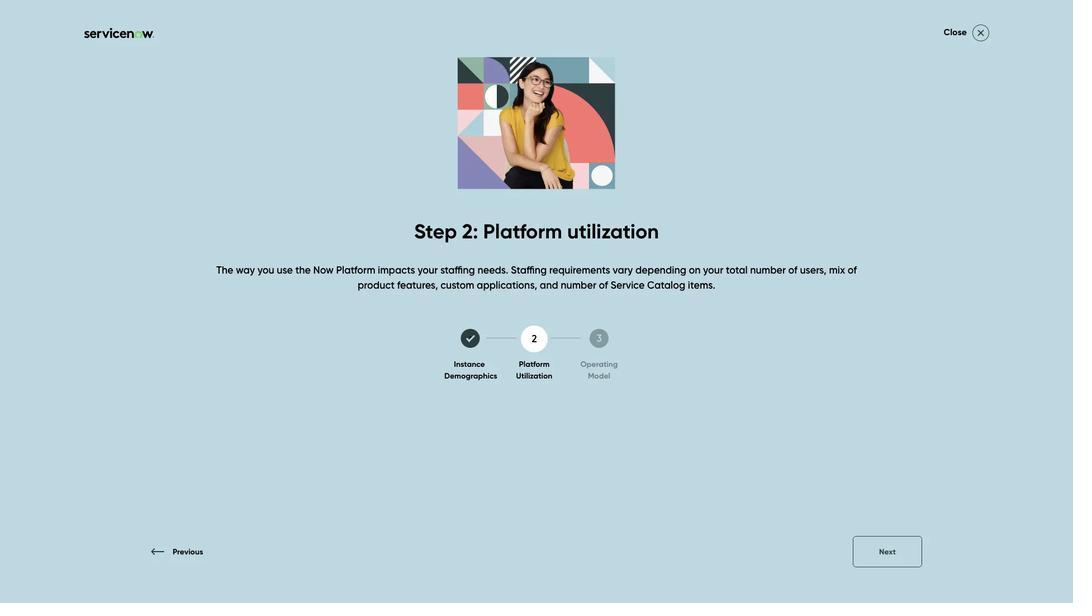 Task type: locate. For each thing, give the bounding box(es) containing it.
0 vertical spatial and
[[742, 267, 760, 279]]

1 horizontal spatial people
[[733, 327, 765, 339]]

now down strongest
[[696, 297, 717, 309]]

servicenow
[[481, 151, 676, 195], [802, 267, 856, 279], [724, 282, 778, 294]]

estimator
[[580, 197, 737, 242], [587, 327, 630, 339]]

2 vertical spatial and
[[900, 327, 918, 339]]

1 horizontal spatial platform
[[568, 267, 607, 279]]

2 horizontal spatial servicenow
[[802, 267, 856, 279]]

close
[[944, 27, 967, 37]]

with right 'works'
[[172, 550, 190, 561]]

and left extends on the top right of the page
[[742, 267, 760, 279]]

2 vertical spatial the
[[104, 550, 119, 561]]

servicenow platform team estimator
[[481, 151, 825, 242]]

1 horizontal spatial a
[[872, 267, 878, 279]]

2 horizontal spatial and
[[900, 327, 918, 339]]

0 horizontal spatial number
[[481, 297, 516, 309]]

number
[[750, 264, 786, 276], [561, 279, 597, 291], [481, 297, 516, 309]]

of down the applications,
[[519, 297, 528, 309]]

team right build
[[873, 327, 897, 339]]

and left in
[[540, 279, 558, 291]]

0 horizontal spatial team
[[610, 267, 634, 279]]

0 vertical spatial people
[[530, 297, 563, 309]]

operating
[[581, 359, 618, 369]]

previous
[[173, 548, 203, 557]]

0 vertical spatial team
[[481, 197, 571, 242]]

1 horizontal spatial the
[[216, 264, 233, 276]]

and inside the way you use the now platform impacts your staffing needs. staffing requirements vary depending on your total number of users, mix of product features, custom applications, and number of service catalog items.
[[540, 279, 558, 291]]

people down the way you use the now platform impacts your staffing needs. staffing requirements vary depending on your total number of users, mix of product features, custom applications, and number of service catalog items.
[[530, 297, 563, 309]]

team
[[481, 197, 571, 242], [559, 327, 585, 339]]

0 vertical spatial number
[[750, 264, 786, 276]]

and inside your servicenow® platform team establishes, maintains, and extends servicenow as a strategic business platform in your organization. the strongest servicenow platform teams have the right number of people with the skills to support the now platform®.
[[742, 267, 760, 279]]

the inside the way you use the now platform impacts your staffing needs. staffing requirements vary depending on your total number of users, mix of product features, custom applications, and number of service catalog items.
[[216, 264, 233, 276]]

world
[[121, 550, 144, 561]]

0 horizontal spatial you
[[258, 264, 274, 276]]

service
[[611, 279, 645, 291]]

the down the establishes,
[[659, 282, 676, 294]]

0 vertical spatial the
[[216, 264, 233, 276]]

0 vertical spatial you
[[258, 264, 274, 276]]

how
[[683, 327, 702, 339]]

custom
[[441, 279, 474, 291]]

you
[[258, 264, 274, 276], [768, 327, 785, 339]]

the right use in the left bottom of the page
[[500, 327, 516, 339]]

catalog
[[647, 279, 686, 291]]

0 horizontal spatial people
[[530, 297, 563, 309]]

of
[[789, 264, 798, 276], [848, 264, 857, 276], [599, 279, 608, 291], [519, 297, 528, 309]]

your
[[418, 264, 438, 276], [703, 264, 724, 276], [574, 282, 594, 294], [850, 327, 870, 339]]

1 vertical spatial estimator
[[587, 327, 630, 339]]

product
[[358, 279, 395, 291]]

the
[[216, 264, 233, 276], [659, 282, 676, 294], [104, 550, 119, 561]]

the left skills
[[587, 297, 603, 309]]

0 vertical spatial team
[[610, 267, 634, 279]]

services link
[[488, 60, 526, 91]]

1 vertical spatial team
[[559, 327, 585, 339]]

the left the 'way'
[[216, 264, 233, 276]]

1 horizontal spatial you
[[768, 327, 785, 339]]

2 horizontal spatial platform
[[780, 282, 820, 294]]

applications,
[[477, 279, 537, 291]]

of left users,
[[789, 264, 798, 276]]

0 horizontal spatial now
[[313, 264, 334, 276]]

1 horizontal spatial with
[[566, 297, 585, 309]]

right
[[897, 282, 918, 294]]

to down organization.
[[628, 297, 637, 309]]

business
[[481, 282, 520, 294]]

platform inside platform utilization
[[519, 359, 550, 369]]

servicenow™
[[192, 550, 245, 561]]

people inside your servicenow® platform team establishes, maintains, and extends servicenow as a strategic business platform in your organization. the strongest servicenow platform teams have the right number of people with the skills to support the now platform®.
[[530, 297, 563, 309]]

team up staffing
[[481, 197, 571, 242]]

the left world
[[104, 550, 119, 561]]

need
[[787, 327, 811, 339]]

now right use
[[313, 264, 334, 276]]

team up estimate
[[559, 327, 585, 339]]

people down platform®.
[[733, 327, 765, 339]]

of up skills
[[599, 279, 608, 291]]

0 horizontal spatial a
[[499, 342, 506, 354]]

vary
[[613, 264, 633, 276]]

servicenow inside servicenow platform team estimator
[[481, 151, 676, 195]]

extends
[[763, 267, 799, 279]]

now
[[313, 264, 334, 276], [696, 297, 717, 309]]

to
[[628, 297, 637, 309], [633, 327, 643, 339], [813, 327, 823, 339]]

way
[[236, 264, 255, 276]]

platform
[[684, 151, 825, 195], [483, 219, 562, 244], [336, 264, 375, 276], [518, 327, 557, 339], [519, 359, 550, 369]]

1 vertical spatial now
[[696, 297, 717, 309]]

center
[[222, 31, 265, 48]]

staffing
[[440, 264, 475, 276]]

and down right
[[900, 327, 918, 339]]

1 horizontal spatial now
[[696, 297, 717, 309]]

estimator up depending
[[580, 197, 737, 242]]

your right in
[[574, 282, 594, 294]]

mix
[[829, 264, 845, 276]]

1 vertical spatial and
[[540, 279, 558, 291]]

of left "as"
[[848, 264, 857, 276]]

0 vertical spatial now
[[313, 264, 334, 276]]

1 vertical spatial a
[[499, 342, 506, 354]]

establishes,
[[636, 267, 690, 279]]

instance
[[454, 359, 485, 369]]

number right total
[[750, 264, 786, 276]]

0 vertical spatial a
[[872, 267, 878, 279]]

1 horizontal spatial and
[[742, 267, 760, 279]]

platform inside the way you use the now platform impacts your staffing needs. staffing requirements vary depending on your total number of users, mix of product features, custom applications, and number of service catalog items.
[[336, 264, 375, 276]]

1 horizontal spatial team
[[873, 327, 897, 339]]

team up service
[[610, 267, 634, 279]]

0 horizontal spatial the
[[104, 550, 119, 561]]

a
[[872, 267, 878, 279], [499, 342, 506, 354]]

1 vertical spatial you
[[768, 327, 785, 339]]

with
[[566, 297, 585, 309], [172, 550, 190, 561]]

team
[[610, 267, 634, 279], [873, 327, 897, 339]]

a inside your servicenow® platform team establishes, maintains, and extends servicenow as a strategic business platform in your organization. the strongest servicenow platform teams have the right number of people with the skills to support the now platform®.
[[872, 267, 878, 279]]

1 horizontal spatial number
[[561, 279, 597, 291]]

estimator inside servicenow platform team estimator
[[580, 197, 737, 242]]

0 horizontal spatial servicenow
[[481, 151, 676, 195]]

1 horizontal spatial servicenow
[[724, 282, 778, 294]]

2 vertical spatial number
[[481, 297, 516, 309]]

the world works with servicenow™
[[104, 550, 245, 561]]

team inside use the platform team estimator to find out how many people you need to build your team and get a shareable estimate report.
[[873, 327, 897, 339]]

1 vertical spatial people
[[733, 327, 765, 339]]

platform up in
[[568, 267, 607, 279]]

1 vertical spatial the
[[659, 282, 676, 294]]

estimator inside use the platform team estimator to find out how many people you need to build your team and get a shareable estimate report.
[[587, 327, 630, 339]]

estimator up report. on the bottom right of the page
[[587, 327, 630, 339]]

to left 'find'
[[633, 327, 643, 339]]

report.
[[600, 342, 630, 354]]

1 vertical spatial number
[[561, 279, 597, 291]]

with down in
[[566, 297, 585, 309]]

your right build
[[850, 327, 870, 339]]

1 vertical spatial team
[[873, 327, 897, 339]]

a right get on the left
[[499, 342, 506, 354]]

platform down servicenow®
[[522, 282, 561, 294]]

platform®.
[[719, 297, 768, 309]]

instance demographics
[[444, 359, 497, 381]]

people
[[530, 297, 563, 309], [733, 327, 765, 339]]

operating model
[[581, 359, 618, 381]]

0 vertical spatial with
[[566, 297, 585, 309]]

impacts
[[378, 264, 415, 276]]

team inside your servicenow® platform team establishes, maintains, and extends servicenow as a strategic business platform in your organization. the strongest servicenow platform teams have the right number of people with the skills to support the now platform®.
[[610, 267, 634, 279]]

you left need
[[768, 327, 785, 339]]

platform
[[568, 267, 607, 279], [522, 282, 561, 294], [780, 282, 820, 294]]

the right use
[[295, 264, 311, 276]]

depending
[[636, 264, 687, 276]]

the
[[295, 264, 311, 276], [879, 282, 894, 294], [587, 297, 603, 309], [679, 297, 694, 309], [500, 327, 516, 339]]

0 vertical spatial servicenow
[[481, 151, 676, 195]]

number down business
[[481, 297, 516, 309]]

strategic
[[881, 267, 922, 279]]

your right on
[[703, 264, 724, 276]]

get support link
[[559, 60, 617, 91]]

services
[[488, 69, 526, 82]]

0 vertical spatial estimator
[[580, 197, 737, 242]]

the inside the way you use the now platform impacts your staffing needs. staffing requirements vary depending on your total number of users, mix of product features, custom applications, and number of service catalog items.
[[295, 264, 311, 276]]

2 horizontal spatial the
[[659, 282, 676, 294]]

users,
[[800, 264, 827, 276]]

a right "as"
[[872, 267, 878, 279]]

platform down users,
[[780, 282, 820, 294]]

0 horizontal spatial and
[[540, 279, 558, 291]]

0 horizontal spatial with
[[172, 550, 190, 561]]

you left use
[[258, 264, 274, 276]]

number down requirements on the top right
[[561, 279, 597, 291]]



Task type: describe. For each thing, give the bounding box(es) containing it.
strongest
[[679, 282, 721, 294]]

build
[[825, 327, 848, 339]]

2 horizontal spatial number
[[750, 264, 786, 276]]

needs.
[[478, 264, 508, 276]]

maintains,
[[692, 267, 739, 279]]

teams
[[822, 282, 851, 294]]

have
[[853, 282, 876, 294]]

people inside use the platform team estimator to find out how many people you need to build your team and get a shareable estimate report.
[[733, 327, 765, 339]]

organization.
[[596, 282, 657, 294]]

as
[[858, 267, 869, 279]]

requirements
[[549, 264, 610, 276]]

you inside the way you use the now platform impacts your staffing needs. staffing requirements vary depending on your total number of users, mix of product features, custom applications, and number of service catalog items.
[[258, 264, 274, 276]]

3
[[597, 332, 602, 345]]

the inside use the platform team estimator to find out how many people you need to build your team and get a shareable estimate report.
[[500, 327, 516, 339]]

success
[[170, 31, 219, 48]]

2:
[[462, 219, 478, 244]]

with inside your servicenow® platform team establishes, maintains, and extends servicenow as a strategic business platform in your organization. the strongest servicenow platform teams have the right number of people with the skills to support the now platform®.
[[566, 297, 585, 309]]

your up 'features,'
[[418, 264, 438, 276]]

the for the world works with servicenow™
[[104, 550, 119, 561]]

get support
[[559, 69, 617, 82]]

support
[[640, 297, 676, 309]]

team inside use the platform team estimator to find out how many people you need to build your team and get a shareable estimate report.
[[559, 327, 585, 339]]

2
[[532, 333, 537, 345]]

demographics
[[444, 371, 497, 381]]

you inside use the platform team estimator to find out how many people you need to build your team and get a shareable estimate report.
[[768, 327, 785, 339]]

to left build
[[813, 327, 823, 339]]

use the platform team estimator to find out how many people you need to build your team and get a shareable estimate report.
[[481, 327, 918, 354]]

the way you use the now platform impacts your staffing needs. staffing requirements vary depending on your total number of users, mix of product features, custom applications, and number of service catalog items.
[[216, 264, 857, 291]]

and inside use the platform team estimator to find out how many people you need to build your team and get a shareable estimate report.
[[900, 327, 918, 339]]

your inside use the platform team estimator to find out how many people you need to build your team and get a shareable estimate report.
[[850, 327, 870, 339]]

your servicenow® platform team establishes, maintains, and extends servicenow as a strategic business platform in your organization. the strongest servicenow platform teams have the right number of people with the skills to support the now platform®.
[[481, 267, 922, 309]]

platform inside use the platform team estimator to find out how many people you need to build your team and get a shareable estimate report.
[[518, 327, 557, 339]]

the inside your servicenow® platform team establishes, maintains, and extends servicenow as a strategic business platform in your organization. the strongest servicenow platform teams have the right number of people with the skills to support the now platform®.
[[659, 282, 676, 294]]

now inside the way you use the now platform impacts your staffing needs. staffing requirements vary depending on your total number of users, mix of product features, custom applications, and number of service catalog items.
[[313, 264, 334, 276]]

out
[[665, 327, 680, 339]]

the for the way you use the now platform impacts your staffing needs. staffing requirements vary depending on your total number of users, mix of product features, custom applications, and number of service catalog items.
[[216, 264, 233, 276]]

now inside your servicenow® platform team establishes, maintains, and extends servicenow as a strategic business platform in your organization. the strongest servicenow platform teams have the right number of people with the skills to support the now platform®.
[[696, 297, 717, 309]]

number inside your servicenow® platform team establishes, maintains, and extends servicenow as a strategic business platform in your organization. the strongest servicenow platform teams have the right number of people with the skills to support the now platform®.
[[481, 297, 516, 309]]

customer success center link
[[22, 31, 268, 48]]

utilization
[[567, 219, 659, 244]]

get
[[559, 69, 577, 82]]

team inside servicenow platform team estimator
[[481, 197, 571, 242]]

1
[[469, 335, 472, 343]]

get
[[481, 342, 497, 354]]

to inside your servicenow® platform team establishes, maintains, and extends servicenow as a strategic business platform in your organization. the strongest servicenow platform teams have the right number of people with the skills to support the now platform®.
[[628, 297, 637, 309]]

the left right
[[879, 282, 894, 294]]

next link
[[853, 537, 922, 568]]

step 2: platform utilization
[[414, 219, 659, 244]]

platform utilization
[[516, 359, 553, 381]]

the down strongest
[[679, 297, 694, 309]]

customer success center
[[106, 31, 265, 48]]

model
[[588, 371, 610, 381]]

customer
[[106, 31, 166, 48]]

1 vertical spatial servicenow
[[802, 267, 856, 279]]

your inside your servicenow® platform team establishes, maintains, and extends servicenow as a strategic business platform in your organization. the strongest servicenow platform teams have the right number of people with the skills to support the now platform®.
[[574, 282, 594, 294]]

next
[[879, 548, 896, 557]]

features,
[[397, 279, 438, 291]]

many
[[705, 327, 730, 339]]

step
[[414, 219, 457, 244]]

0 horizontal spatial platform
[[522, 282, 561, 294]]

1 vertical spatial with
[[172, 550, 190, 561]]

estimate
[[557, 342, 597, 354]]

items.
[[688, 279, 716, 291]]

servicenow®
[[503, 267, 566, 279]]

your
[[481, 267, 501, 279]]

on
[[689, 264, 701, 276]]

total
[[726, 264, 748, 276]]

use
[[277, 264, 293, 276]]

in
[[564, 282, 572, 294]]

staffing
[[511, 264, 547, 276]]

support
[[579, 69, 617, 82]]

of inside your servicenow® platform team establishes, maintains, and extends servicenow as a strategic business platform in your organization. the strongest servicenow platform teams have the right number of people with the skills to support the now platform®.
[[519, 297, 528, 309]]

2 vertical spatial servicenow
[[724, 282, 778, 294]]

find
[[645, 327, 662, 339]]

works
[[146, 550, 170, 561]]

use
[[481, 327, 498, 339]]

shareable
[[508, 342, 554, 354]]

a inside use the platform team estimator to find out how many people you need to build your team and get a shareable estimate report.
[[499, 342, 506, 354]]

platform inside servicenow platform team estimator
[[684, 151, 825, 195]]

skills
[[605, 297, 625, 309]]

utilization
[[516, 371, 553, 381]]



Task type: vqa. For each thing, say whether or not it's contained in the screenshot.
Engineers,
no



